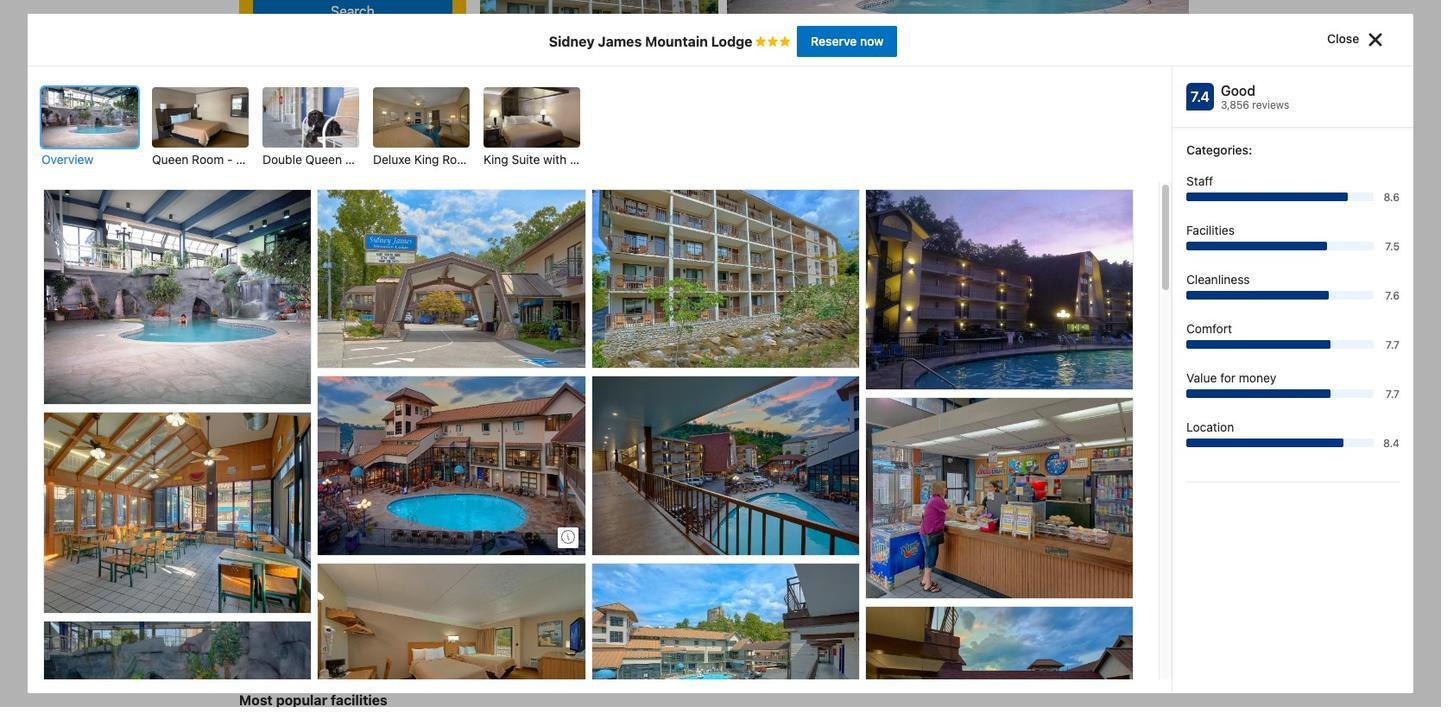 Task type: vqa. For each thing, say whether or not it's contained in the screenshot.
the spa
yes



Task type: describe. For each thing, give the bounding box(es) containing it.
1 minute from the left
[[425, 490, 463, 505]]

2 horizontal spatial 2
[[1029, 289, 1036, 302]]

don't worry — pressing this button won't charge you anything!
[[928, 400, 1164, 428]]

for up 6 × queen room - no pets
[[324, 238, 347, 258]]

the inside 10% discount applied to the price before taxes and charges
[[1012, 567, 1030, 582]]

smoky
[[273, 508, 311, 522]]

facilities 7.5
[[1187, 223, 1400, 253]]

bedrooms.
[[638, 560, 698, 574]]

genius benefits available on select options:
[[931, 496, 1163, 533]]

facilities
[[728, 646, 774, 661]]

1 horizontal spatial site.
[[797, 646, 820, 661]]

facilities
[[1187, 223, 1235, 238]]

the up while
[[239, 680, 261, 695]]

dinner.
[[574, 646, 612, 661]]

the right while
[[271, 698, 293, 707]]

this
[[239, 473, 263, 488]]

don't
[[928, 400, 955, 413]]

of
[[352, 560, 363, 574]]

reserve for reserve your selections
[[975, 363, 1027, 379]]

unit
[[286, 334, 309, 349]]

double queen room - pet friendly image
[[263, 87, 359, 148]]

forge.
[[428, 680, 464, 695]]

1 horizontal spatial offers
[[428, 473, 461, 488]]

queen for 6 ×
[[278, 291, 319, 307]]

room for deluxe king room - no pets
[[443, 152, 475, 167]]

gatlinburg,
[[266, 473, 328, 488]]

lodge inside 'this gatlinburg, tennessee lodge offers both rooms and cabins across 3 buildings, an indoor pool, and 2 outdoor pools. the lodge is an 8-minute walk from the space needle and within a 10-minute drive from the great smoky mountains national park. rooms include a flat-screen tv, refrigerator, and coffee machine. some rooms have a hot tub, balcony, or fireplace with views of the river. cabins are detached and have multiple bedrooms. a sauna and guest laundry are on site. the gatlinburg trolley public bus stops at the sidney james mountain lodge entrance. poolside café offers on-site dining for breakfast, lunch, and dinner. there are barbecue facilities on-site. the lodge is 12.6 km from pigeon forge. ober gatlinburg ski area & amusement park is 6.2 km from the lodge, while the village shopping center is 1.1 km away.'
[[239, 611, 274, 626]]

spa
[[570, 152, 591, 167]]

no right bath
[[632, 152, 648, 167]]

deluxe king room - no pets image inside button
[[373, 87, 470, 148]]

0 horizontal spatial rooms
[[269, 238, 321, 258]]

0 vertical spatial lodge
[[394, 473, 425, 488]]

deluxe
[[373, 152, 411, 167]]

and up entrance.
[[287, 594, 308, 609]]

6 rooms for 10 adults, 2 children
[[254, 238, 514, 258]]

2 vertical spatial are
[[651, 646, 669, 661]]

price
[[1034, 567, 1062, 582]]

show me more link
[[239, 648, 866, 674]]

1 horizontal spatial an
[[703, 473, 717, 488]]

the up or
[[816, 490, 834, 505]]

0 vertical spatial before
[[359, 376, 395, 391]]

1 horizontal spatial pets
[[394, 291, 422, 307]]

sidney inside 'this gatlinburg, tennessee lodge offers both rooms and cabins across 3 buildings, an indoor pool, and 2 outdoor pools. the lodge is an 8-minute walk from the space needle and within a 10-minute drive from the great smoky mountains national park. rooms include a flat-screen tv, refrigerator, and coffee machine. some rooms have a hot tub, balcony, or fireplace with views of the river. cabins are detached and have multiple bedrooms. a sauna and guest laundry are on site. the gatlinburg trolley public bus stops at the sidney james mountain lodge entrance. poolside café offers on-site dining for breakfast, lunch, and dinner. there are barbecue facilities on-site. the lodge is 12.6 km from pigeon forge. ober gatlinburg ski area & amusement park is 6.2 km from the lodge, while the village shopping center is 1.1 km away.'
[[712, 594, 750, 609]]

10-
[[696, 490, 715, 505]]

discount
[[979, 550, 1028, 565]]

park.
[[425, 508, 453, 522]]

won't
[[1101, 400, 1127, 413]]

bus
[[619, 594, 639, 609]]

queen room - no pets image
[[152, 87, 249, 148]]

0 horizontal spatial us$11,962
[[712, 292, 804, 312]]

cabins
[[555, 473, 592, 488]]

comfort
[[1187, 321, 1233, 336]]

rooms
[[239, 542, 277, 557]]

the down cabins
[[455, 594, 477, 609]]

from right "drive"
[[787, 490, 813, 505]]

2 horizontal spatial a
[[708, 542, 715, 557]]

indoor
[[720, 473, 755, 488]]

room for double queen room - pet friendly
[[345, 152, 377, 167]]

pay nothing until 4 january 2024
[[254, 397, 438, 411]]

location 8.4
[[1187, 420, 1400, 450]]

tub,
[[739, 542, 761, 557]]

the right 'at'
[[691, 594, 709, 609]]

pool,
[[759, 473, 786, 488]]

the left lodge,
[[801, 680, 819, 695]]

deluxe king room - no pets button
[[373, 87, 530, 168]]

0 horizontal spatial a
[[324, 542, 331, 557]]

4
[[350, 397, 358, 411]]

overview image
[[41, 87, 138, 148]]

loyalty
[[1006, 630, 1038, 643]]

reserve your selections link
[[928, 350, 1175, 392]]

10% discount applied to the price before taxes and charges
[[952, 550, 1158, 599]]

views
[[317, 560, 349, 574]]

away.
[[483, 698, 514, 707]]

king suite with spa bath - no pets
[[484, 152, 676, 167]]

tv,
[[398, 542, 416, 557]]

available
[[1040, 496, 1099, 512]]

pay
[[254, 397, 274, 411]]

tennessee
[[331, 473, 391, 488]]

cleanliness 7.6
[[1187, 272, 1400, 302]]

include
[[281, 542, 321, 557]]

and down coffee
[[537, 560, 558, 574]]

8.4
[[1384, 437, 1400, 450]]

a
[[239, 594, 247, 609]]

king inside king suite with spa bath - no pets button
[[484, 152, 509, 167]]

the left space
[[524, 490, 542, 505]]

lunch,
[[513, 646, 547, 661]]

1 vertical spatial adults,
[[994, 289, 1027, 302]]

cancellation
[[283, 376, 356, 391]]

selections
[[1062, 363, 1128, 379]]

laundry
[[346, 594, 387, 609]]

this gatlinburg, tennessee lodge offers both rooms and cabins across 3 buildings, an indoor pool, and 2 outdoor pools. the lodge is an 8-minute walk from the space needle and within a 10-minute drive from the great smoky mountains national park. rooms include a flat-screen tv, refrigerator, and coffee machine. some rooms have a hot tub, balcony, or fireplace with views of the river. cabins are detached and have multiple bedrooms. a sauna and guest laundry are on site. the gatlinburg trolley public bus stops at the sidney james mountain lodge entrance. poolside café offers on-site dining for breakfast, lunch, and dinner. there are barbecue facilities on-site. the lodge is 12.6 km from pigeon forge. ober gatlinburg ski area & amusement park is 6.2 km from the lodge, while the village shopping center is 1.1 km away.
[[239, 473, 860, 707]]

overview button
[[41, 87, 138, 168]]

james inside 'this gatlinburg, tennessee lodge offers both rooms and cabins across 3 buildings, an indoor pool, and 2 outdoor pools. the lodge is an 8-minute walk from the space needle and within a 10-minute drive from the great smoky mountains national park. rooms include a flat-screen tv, refrigerator, and coffee machine. some rooms have a hot tub, balcony, or fireplace with views of the river. cabins are detached and have multiple bedrooms. a sauna and guest laundry are on site. the gatlinburg trolley public bus stops at the sidney james mountain lodge entrance. poolside café offers on-site dining for breakfast, lunch, and dinner. there are barbecue facilities on-site. the lodge is 12.6 km from pigeon forge. ober gatlinburg ski area & amusement park is 6.2 km from the lodge, while the village shopping center is 1.1 km away.'
[[753, 594, 789, 609]]

on inside 'this gatlinburg, tennessee lodge offers both rooms and cabins across 3 buildings, an indoor pool, and 2 outdoor pools. the lodge is an 8-minute walk from the space needle and within a 10-minute drive from the great smoky mountains national park. rooms include a flat-screen tv, refrigerator, and coffee machine. some rooms have a hot tub, balcony, or fireplace with views of the river. cabins are detached and have multiple bedrooms. a sauna and guest laundry are on site. the gatlinburg trolley public bus stops at the sidney james mountain lodge entrance. poolside café offers on-site dining for breakfast, lunch, and dinner. there are barbecue facilities on-site. the lodge is 12.6 km from pigeon forge. ober gatlinburg ski area & amusement park is 6.2 km from the lodge, while the village shopping center is 1.1 km away.'
[[411, 594, 425, 609]]

screen
[[357, 542, 395, 557]]

machine.
[[552, 542, 602, 557]]

- for deluxe king room - no pets
[[478, 152, 483, 167]]

0 horizontal spatial pets
[[255, 152, 280, 167]]

is up national
[[383, 490, 392, 505]]

pets
[[506, 152, 530, 167]]

shopping
[[336, 698, 390, 707]]

each
[[254, 334, 283, 349]]

staff
[[1187, 174, 1214, 188]]

no inside button
[[487, 152, 503, 167]]

0 vertical spatial site.
[[429, 594, 452, 609]]

no down the 6 rooms for 10 adults, 2 children
[[373, 291, 390, 307]]

1 horizontal spatial us$11,962
[[987, 307, 1079, 327]]

mountain inside 'this gatlinburg, tennessee lodge offers both rooms and cabins across 3 buildings, an indoor pool, and 2 outdoor pools. the lodge is an 8-minute walk from the space needle and within a 10-minute drive from the great smoky mountains national park. rooms include a flat-screen tv, refrigerator, and coffee machine. some rooms have a hot tub, balcony, or fireplace with views of the river. cabins are detached and have multiple bedrooms. a sauna and guest laundry are on site. the gatlinburg trolley public bus stops at the sidney james mountain lodge entrance. poolside café offers on-site dining for breakfast, lunch, and dinner. there are barbecue facilities on-site. the lodge is 12.6 km from pigeon forge. ober gatlinburg ski area & amusement park is 6.2 km from the lodge, while the village shopping center is 1.1 km away.'
[[792, 594, 844, 609]]

from right walk
[[494, 490, 520, 505]]

7.7 inside value for money 7.7
[[1386, 388, 1400, 401]]

outdoor
[[239, 490, 283, 505]]

27
[[928, 289, 940, 302]]

6 × queen room - no pets
[[254, 291, 422, 307]]

dining
[[398, 646, 432, 661]]

coffee
[[513, 542, 548, 557]]

0 vertical spatial us$14,606
[[654, 296, 708, 309]]

with inside 'this gatlinburg, tennessee lodge offers both rooms and cabins across 3 buildings, an indoor pool, and 2 outdoor pools. the lodge is an 8-minute walk from the space needle and within a 10-minute drive from the great smoky mountains national park. rooms include a flat-screen tv, refrigerator, and coffee machine. some rooms have a hot tub, balcony, or fireplace with views of the river. cabins are detached and have multiple bedrooms. a sauna and guest laundry are on site. the gatlinburg trolley public bus stops at the sidney james mountain lodge entrance. poolside café offers on-site dining for breakfast, lunch, and dinner. there are barbecue facilities on-site. the lodge is 12.6 km from pigeon forge. ober gatlinburg ski area & amusement park is 6.2 km from the lodge, while the village shopping center is 1.1 km away.'
[[291, 560, 314, 574]]

james inside "dialog"
[[598, 34, 642, 49]]

public
[[582, 594, 615, 609]]

2 on- from the left
[[777, 646, 797, 661]]

3 out of 5 image
[[756, 36, 791, 47]]

1 horizontal spatial rooms
[[493, 473, 528, 488]]

january for 4
[[361, 397, 405, 411]]

before inside 10% discount applied to the price before taxes and charges
[[1065, 567, 1101, 582]]

park
[[690, 680, 715, 695]]

7.7 inside comfort 7.7
[[1386, 339, 1400, 352]]

bed:
[[254, 352, 283, 366]]

comfort 7.7
[[1187, 321, 1400, 352]]

guest
[[311, 594, 342, 609]]

needle
[[583, 490, 622, 505]]

2 horizontal spatial pets
[[652, 152, 676, 167]]

with inside king suite with spa bath - no pets button
[[543, 152, 567, 167]]

occupancy image
[[309, 312, 320, 323]]

your
[[1030, 363, 1059, 379]]

both
[[464, 473, 490, 488]]

1 horizontal spatial 10
[[979, 289, 991, 302]]

6.2
[[730, 680, 748, 695]]

double queen room - pet friendly button
[[263, 87, 456, 168]]

0 vertical spatial adults,
[[375, 238, 430, 258]]

suite
[[512, 152, 540, 167]]

refrigerator,
[[419, 542, 486, 557]]

1 vertical spatial deluxe king room - no pets image
[[318, 377, 585, 555]]

multiple
[[591, 560, 635, 574]]

rated good element
[[1221, 80, 1400, 101]]

2024 for pay nothing until 4 january 2024
[[408, 397, 438, 411]]

room for 6 × queen room - no pets
[[323, 291, 359, 307]]

more details on meals and payment options image
[[492, 379, 504, 391]]

you
[[928, 415, 946, 428]]

great
[[239, 508, 270, 522]]

7.6
[[1386, 289, 1400, 302]]

the up "mountains"
[[324, 490, 345, 505]]

27 nights, 10 adults, 2 children
[[928, 289, 1078, 302]]



Task type: locate. For each thing, give the bounding box(es) containing it.
1 horizontal spatial adults,
[[994, 289, 1027, 302]]

queen room - no pets
[[152, 152, 280, 167]]

0 horizontal spatial 10
[[351, 238, 371, 258]]

- for 6 × queen room - no pets
[[363, 291, 369, 307]]

1 vertical spatial on
[[1102, 496, 1119, 512]]

10 up queen room - no pets link
[[351, 238, 371, 258]]

2 horizontal spatial are
[[651, 646, 669, 661]]

km up shopping
[[337, 680, 354, 695]]

king suite with spa bath - no pets image
[[484, 87, 580, 148]]

large
[[291, 352, 319, 366]]

gatlinburg down detached
[[480, 594, 538, 609]]

1 vertical spatial before
[[1065, 567, 1101, 582]]

with down include
[[291, 560, 314, 574]]

offers left both
[[428, 473, 461, 488]]

have up bedrooms.
[[679, 542, 705, 557]]

0 horizontal spatial reserve
[[811, 34, 857, 48]]

1 horizontal spatial on-
[[777, 646, 797, 661]]

0 horizontal spatial site.
[[429, 594, 452, 609]]

for left occupancy icon
[[286, 310, 302, 325]]

7
[[398, 376, 405, 391]]

1 vertical spatial january
[[361, 397, 405, 411]]

0 vertical spatial sidney
[[549, 34, 595, 49]]

0 horizontal spatial on
[[350, 135, 364, 150]]

photo gallery of sidney james mountain lodge dialog
[[0, 0, 1442, 707]]

2024 down free cancellation before 7 january 2024
[[408, 397, 438, 411]]

1 vertical spatial mountain
[[792, 594, 844, 609]]

gatlinburg up away.
[[498, 680, 556, 695]]

king left the suite at the left of page
[[484, 152, 509, 167]]

gatlinburg
[[480, 594, 538, 609], [498, 680, 556, 695]]

village
[[296, 698, 333, 707]]

this
[[1045, 400, 1063, 413]]

1 horizontal spatial reserve
[[975, 363, 1027, 379]]

minute down "indoor"
[[715, 490, 753, 505]]

select
[[1122, 496, 1163, 512]]

2 inside 'this gatlinburg, tennessee lodge offers both rooms and cabins across 3 buildings, an indoor pool, and 2 outdoor pools. the lodge is an 8-minute walk from the space needle and within a 10-minute drive from the great smoky mountains national park. rooms include a flat-screen tv, refrigerator, and coffee machine. some rooms have a hot tub, balcony, or fireplace with views of the river. cabins are detached and have multiple bedrooms. a sauna and guest laundry are on site. the gatlinburg trolley public bus stops at the sidney james mountain lodge entrance. poolside café offers on-site dining for breakfast, lunch, and dinner. there are barbecue facilities on-site. the lodge is 12.6 km from pigeon forge. ober gatlinburg ski area & amusement park is 6.2 km from the lodge, while the village shopping center is 1.1 km away.'
[[814, 473, 821, 488]]

1 horizontal spatial sidney
[[712, 594, 750, 609]]

room inside queen room - no pets button
[[192, 152, 224, 167]]

—
[[988, 400, 997, 413]]

sidney right 'at'
[[712, 594, 750, 609]]

and inside 10% discount applied to the price before taxes and charges
[[1137, 567, 1158, 582]]

sidney james mountain lodge
[[549, 34, 756, 49]]

show left me
[[511, 654, 542, 668]]

0 horizontal spatial january
[[361, 397, 405, 411]]

within
[[650, 490, 683, 505]]

2024
[[456, 376, 485, 391], [408, 397, 438, 411]]

1 horizontal spatial show
[[511, 654, 542, 668]]

1 vertical spatial gatlinburg
[[498, 680, 556, 695]]

1 horizontal spatial children
[[1039, 289, 1078, 302]]

reserve left 'now'
[[811, 34, 857, 48]]

0 vertical spatial an
[[703, 473, 717, 488]]

0 horizontal spatial have
[[561, 560, 587, 574]]

room inside double queen room - pet friendly button
[[345, 152, 377, 167]]

january
[[408, 376, 453, 391], [361, 397, 405, 411]]

1 vertical spatial 2024
[[408, 397, 438, 411]]

no left pets
[[487, 152, 503, 167]]

show up double queen room - pet friendly
[[315, 135, 347, 150]]

1 on- from the left
[[355, 646, 374, 661]]

1 horizontal spatial are
[[460, 560, 478, 574]]

queen room - no pets link
[[278, 291, 422, 307]]

1 vertical spatial an
[[395, 490, 408, 505]]

0 horizontal spatial show
[[315, 135, 347, 150]]

1 vertical spatial show
[[511, 654, 542, 668]]

a up views
[[324, 542, 331, 557]]

0 vertical spatial gatlinburg
[[480, 594, 538, 609]]

lodge up 8-
[[394, 473, 425, 488]]

lodge left 3 out of 5 'icon'
[[711, 34, 753, 49]]

2 vertical spatial rooms
[[640, 542, 675, 557]]

show me more
[[511, 654, 594, 668]]

trolley
[[541, 594, 578, 609]]

adults,
[[375, 238, 430, 258], [994, 289, 1027, 302]]

7.7
[[1386, 339, 1400, 352], [1386, 388, 1400, 401]]

1 horizontal spatial on
[[411, 594, 425, 609]]

the right to
[[1012, 567, 1030, 582]]

before down bed
[[359, 376, 395, 391]]

0 vertical spatial lodge
[[711, 34, 753, 49]]

and right pool,
[[790, 473, 810, 488]]

reviews
[[1253, 98, 1290, 111]]

no
[[236, 152, 252, 167], [487, 152, 503, 167], [632, 152, 648, 167], [373, 291, 390, 307]]

1 horizontal spatial 2024
[[456, 376, 485, 391]]

free
[[254, 376, 280, 391]]

lodge
[[394, 473, 425, 488], [348, 490, 379, 505], [264, 680, 295, 695]]

2 minute from the left
[[715, 490, 753, 505]]

amusement
[[620, 680, 687, 695]]

km down ober at the bottom left of page
[[463, 698, 480, 707]]

room up occupancy image at the left top of the page
[[323, 291, 359, 307]]

have down machine.
[[561, 560, 587, 574]]

on up double queen room - pet friendly
[[350, 135, 364, 150]]

for inside 'this gatlinburg, tennessee lodge offers both rooms and cabins across 3 buildings, an indoor pool, and 2 outdoor pools. the lodge is an 8-minute walk from the space needle and within a 10-minute drive from the great smoky mountains national park. rooms include a flat-screen tv, refrigerator, and coffee machine. some rooms have a hot tub, balcony, or fireplace with views of the river. cabins are detached and have multiple bedrooms. a sauna and guest laundry are on site. the gatlinburg trolley public bus stops at the sidney james mountain lodge entrance. poolside café offers on-site dining for breakfast, lunch, and dinner. there are barbecue facilities on-site. the lodge is 12.6 km from pigeon forge. ober gatlinburg ski area & amusement park is 6.2 km from the lodge, while the village shopping center is 1.1 km away.'
[[435, 646, 451, 661]]

queen down show on map
[[305, 152, 342, 167]]

0 horizontal spatial km
[[337, 680, 354, 695]]

1 horizontal spatial james
[[753, 594, 789, 609]]

0 vertical spatial 2
[[434, 238, 445, 258]]

2 king from the left
[[484, 152, 509, 167]]

genius
[[931, 496, 978, 512]]

more
[[565, 654, 594, 668]]

january right 7
[[408, 376, 453, 391]]

me
[[545, 654, 562, 668]]

a left 10-
[[686, 490, 693, 505]]

detached
[[481, 560, 534, 574]]

site. down cabins
[[429, 594, 452, 609]]

king
[[414, 152, 439, 167], [484, 152, 509, 167]]

0 horizontal spatial with
[[291, 560, 314, 574]]

2 horizontal spatial lodge
[[394, 473, 425, 488]]

0 vertical spatial rooms
[[269, 238, 321, 258]]

0 vertical spatial show
[[315, 135, 347, 150]]

2 vertical spatial lodge
[[264, 680, 295, 695]]

- right bath
[[624, 152, 629, 167]]

lodge down the tennessee
[[348, 490, 379, 505]]

0 horizontal spatial before
[[359, 376, 395, 391]]

is left "1.1"
[[434, 698, 443, 707]]

double queen room - pet friendly
[[263, 152, 456, 167]]

rooms right both
[[493, 473, 528, 488]]

an up 10-
[[703, 473, 717, 488]]

0 vertical spatial 7.7
[[1386, 339, 1400, 352]]

0 vertical spatial reserve
[[811, 34, 857, 48]]

adults, up queen room - no pets link
[[375, 238, 430, 258]]

buildings,
[[646, 473, 700, 488]]

for right value
[[1221, 371, 1236, 385]]

1 vertical spatial lodge
[[239, 611, 274, 626]]

benefits
[[981, 496, 1036, 512]]

charges
[[952, 585, 997, 599]]

show inside search section
[[315, 135, 347, 150]]

pets down the 6 rooms for 10 adults, 2 children
[[394, 291, 422, 307]]

1 vertical spatial offers
[[319, 646, 352, 661]]

button
[[1066, 400, 1098, 413]]

hot
[[718, 542, 736, 557]]

on- right facilities
[[777, 646, 797, 661]]

children
[[448, 238, 514, 258], [1039, 289, 1078, 302]]

and right lunch,
[[550, 646, 571, 661]]

money
[[1239, 371, 1277, 385]]

1 horizontal spatial lodge
[[348, 490, 379, 505]]

on inside search section
[[350, 135, 364, 150]]

0 horizontal spatial children
[[448, 238, 514, 258]]

an
[[703, 473, 717, 488], [395, 490, 408, 505]]

0 vertical spatial with
[[543, 152, 567, 167]]

2024 for free cancellation before 7 january 2024
[[456, 376, 485, 391]]

and right taxes
[[1137, 567, 1158, 582]]

close button
[[1321, 14, 1400, 66]]

1 7.7 from the top
[[1386, 339, 1400, 352]]

scored 7.4 element
[[1187, 83, 1214, 111]]

0 vertical spatial deluxe king room - no pets image
[[373, 87, 470, 148]]

and down 3
[[626, 490, 647, 505]]

and up space
[[531, 473, 552, 488]]

0 horizontal spatial minute
[[425, 490, 463, 505]]

on down river.
[[411, 594, 425, 609]]

mountain inside "dialog"
[[645, 34, 708, 49]]

double
[[322, 352, 361, 366]]

good 3,856 reviews
[[1221, 83, 1290, 111]]

0 vertical spatial children
[[448, 238, 514, 258]]

and up detached
[[489, 542, 510, 557]]

1 horizontal spatial mountain
[[792, 594, 844, 609]]

3,856
[[1221, 98, 1250, 111]]

categories:
[[1187, 143, 1253, 157]]

0 horizontal spatial 2024
[[408, 397, 438, 411]]

reserve for reserve now
[[811, 34, 857, 48]]

10 right the nights,
[[979, 289, 991, 302]]

1 vertical spatial 2
[[1029, 289, 1036, 302]]

6 ×
[[254, 291, 275, 307]]

an left 8-
[[395, 490, 408, 505]]

0 horizontal spatial lodge
[[239, 611, 274, 626]]

january for 7
[[408, 376, 453, 391]]

pets right bath
[[652, 152, 676, 167]]

2 horizontal spatial rooms
[[640, 542, 675, 557]]

km
[[337, 680, 354, 695], [751, 680, 768, 695], [463, 698, 480, 707]]

1 vertical spatial site.
[[797, 646, 820, 661]]

0 vertical spatial james
[[598, 34, 642, 49]]

1 vertical spatial 10
[[979, 289, 991, 302]]

is left 6.2
[[718, 680, 727, 695]]

space
[[545, 490, 580, 505]]

0 horizontal spatial sidney
[[549, 34, 595, 49]]

close
[[1328, 31, 1363, 46]]

1 horizontal spatial km
[[463, 698, 480, 707]]

1 horizontal spatial lodge
[[711, 34, 753, 49]]

reserve up —
[[975, 363, 1027, 379]]

reserve inside 'button'
[[811, 34, 857, 48]]

pets down double queen room - pet friendly image
[[255, 152, 280, 167]]

walk
[[466, 490, 491, 505]]

entrance.
[[277, 611, 330, 626]]

1
[[283, 352, 288, 366]]

is up village
[[298, 680, 307, 695]]

0 horizontal spatial james
[[598, 34, 642, 49]]

river.
[[388, 560, 415, 574]]

lodge inside "dialog"
[[711, 34, 753, 49]]

rooms up bedrooms.
[[640, 542, 675, 557]]

on
[[350, 135, 364, 150], [1102, 496, 1119, 512], [411, 594, 425, 609]]

the down screen
[[367, 560, 385, 574]]

queen for double
[[305, 152, 342, 167]]

1 vertical spatial us$14,606
[[928, 312, 982, 325]]

are down 'refrigerator,'
[[460, 560, 478, 574]]

sidney inside "dialog"
[[549, 34, 595, 49]]

1 vertical spatial with
[[291, 560, 314, 574]]

8.6
[[1384, 191, 1400, 204]]

or
[[814, 542, 825, 557]]

on- up shopping
[[355, 646, 374, 661]]

- down queen room - no pets image
[[227, 152, 233, 167]]

km right 6.2
[[751, 680, 768, 695]]

0 vertical spatial have
[[679, 542, 705, 557]]

queen up ":"
[[278, 291, 319, 307]]

2024 left more details on meals and payment options icon
[[456, 376, 485, 391]]

at
[[676, 594, 687, 609]]

0 horizontal spatial lodge
[[264, 680, 295, 695]]

0 vertical spatial mountain
[[645, 34, 708, 49]]

0 vertical spatial on
[[350, 135, 364, 150]]

room down show on map
[[345, 152, 377, 167]]

minute up park.
[[425, 490, 463, 505]]

balcony,
[[765, 542, 811, 557]]

king inside deluxe king room - no pets button
[[414, 152, 439, 167]]

reserve inside 'link'
[[975, 363, 1027, 379]]

now
[[860, 34, 884, 48]]

site. right facilities
[[797, 646, 820, 661]]

- inside button
[[478, 152, 483, 167]]

1 horizontal spatial with
[[543, 152, 567, 167]]

0 vertical spatial 10
[[351, 238, 371, 258]]

0 horizontal spatial us$14,606
[[654, 296, 708, 309]]

8-
[[412, 490, 425, 505]]

bath
[[595, 152, 620, 167]]

lodge up while
[[264, 680, 295, 695]]

for right dining
[[435, 646, 451, 661]]

show for show me more
[[511, 654, 542, 668]]

deluxe king room - no pets image
[[373, 87, 470, 148], [318, 377, 585, 555]]

rooms
[[269, 238, 321, 258], [493, 473, 528, 488], [640, 542, 675, 557]]

for
[[324, 238, 347, 258], [286, 310, 302, 325], [1221, 371, 1236, 385], [435, 646, 451, 661]]

nothing
[[277, 397, 319, 411]]

are
[[460, 560, 478, 574], [390, 594, 408, 609], [651, 646, 669, 661]]

options:
[[931, 517, 986, 533]]

7.7 down 7.6
[[1386, 339, 1400, 352]]

mountain
[[645, 34, 708, 49], [792, 594, 844, 609]]

1 vertical spatial james
[[753, 594, 789, 609]]

offers right café
[[319, 646, 352, 661]]

rooms right 6
[[269, 238, 321, 258]]

1 vertical spatial reserve
[[975, 363, 1027, 379]]

1 horizontal spatial a
[[686, 490, 693, 505]]

7.7 up '8.4'
[[1386, 388, 1400, 401]]

1 vertical spatial 7.7
[[1386, 388, 1400, 401]]

on left select
[[1102, 496, 1119, 512]]

2 horizontal spatial km
[[751, 680, 768, 695]]

a left hot
[[708, 542, 715, 557]]

0 horizontal spatial 2
[[434, 238, 445, 258]]

2 7.7 from the top
[[1386, 388, 1400, 401]]

some
[[605, 542, 637, 557]]

1 horizontal spatial january
[[408, 376, 453, 391]]

occupancy image
[[320, 312, 332, 323]]

for inside value for money 7.7
[[1221, 371, 1236, 385]]

sidney up king suite with spa bath - no pets image
[[549, 34, 595, 49]]

- left pets
[[478, 152, 483, 167]]

1 horizontal spatial 2
[[814, 473, 821, 488]]

room down queen room - no pets image
[[192, 152, 224, 167]]

pets
[[255, 152, 280, 167], [652, 152, 676, 167], [394, 291, 422, 307]]

- for double queen room - pet friendly
[[381, 152, 386, 167]]

0 horizontal spatial king
[[414, 152, 439, 167]]

1 vertical spatial have
[[561, 560, 587, 574]]

room inside deluxe king room - no pets button
[[443, 152, 475, 167]]

search section
[[232, 0, 473, 195]]

from up shopping
[[357, 680, 383, 695]]

gallery image of this property image
[[44, 190, 311, 404], [318, 190, 585, 368], [592, 190, 859, 368], [866, 190, 1133, 390], [592, 377, 859, 555], [866, 398, 1133, 599], [44, 413, 311, 613], [318, 564, 585, 707], [592, 564, 859, 707], [866, 607, 1133, 707], [44, 622, 311, 707]]

from right 6.2
[[771, 680, 797, 695]]

each unit has:
[[254, 334, 337, 349]]

queen down queen room - no pets image
[[152, 152, 189, 167]]

nights,
[[943, 289, 976, 302]]

- left pet on the left top of page
[[381, 152, 386, 167]]

no left double
[[236, 152, 252, 167]]

1 vertical spatial children
[[1039, 289, 1078, 302]]

map
[[367, 135, 392, 150]]

- down the 6 rooms for 10 adults, 2 children
[[363, 291, 369, 307]]

pressing
[[1000, 400, 1042, 413]]

before right price on the right of the page
[[1065, 567, 1101, 582]]

0 horizontal spatial are
[[390, 594, 408, 609]]

0 vertical spatial offers
[[428, 473, 461, 488]]

1 vertical spatial rooms
[[493, 473, 528, 488]]

6
[[254, 238, 265, 258]]

cabins
[[419, 560, 457, 574]]

january down free cancellation before 7 january 2024
[[361, 397, 405, 411]]

adults, right the nights,
[[994, 289, 1027, 302]]

a
[[686, 490, 693, 505], [324, 542, 331, 557], [708, 542, 715, 557]]

on inside genius benefits available on select options:
[[1102, 496, 1119, 512]]

12.6
[[311, 680, 334, 695]]

room left pets
[[443, 152, 475, 167]]

lodge down 'sauna'
[[239, 611, 274, 626]]

1 king from the left
[[414, 152, 439, 167]]

king suite with spa bath - no pets button
[[484, 87, 676, 168]]

1 horizontal spatial us$14,606
[[928, 312, 982, 325]]

deluxe king room - no pets
[[373, 152, 530, 167]]

show for show on map
[[315, 135, 347, 150]]

worry
[[958, 400, 985, 413]]

2 vertical spatial 2
[[814, 473, 821, 488]]



